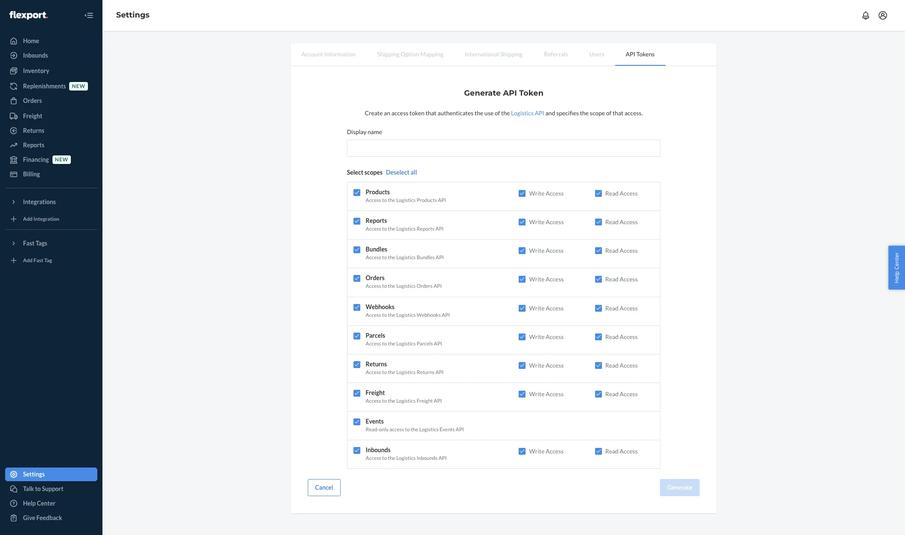 Task type: locate. For each thing, give the bounding box(es) containing it.
logistics up inbounds access to the logistics inbounds api
[[419, 426, 439, 433]]

1 vertical spatial bundles
[[417, 254, 435, 261]]

api inside returns access to the logistics returns api
[[436, 369, 444, 375]]

products down all
[[417, 197, 437, 203]]

reports up bundles access to the logistics bundles api
[[417, 226, 435, 232]]

give feedback
[[23, 514, 62, 521]]

freight for freight
[[23, 112, 42, 120]]

9 read from the top
[[605, 448, 619, 455]]

center
[[893, 252, 901, 270], [37, 500, 55, 507]]

orders up webhooks access to the logistics webhooks api
[[417, 283, 433, 289]]

fast tags button
[[5, 237, 97, 250]]

billing link
[[5, 167, 97, 181]]

api
[[626, 50, 635, 58], [503, 88, 517, 98], [535, 109, 544, 117], [438, 197, 446, 203], [436, 226, 444, 232], [436, 254, 444, 261], [434, 283, 442, 289], [442, 312, 450, 318], [434, 340, 442, 347], [436, 369, 444, 375], [434, 398, 442, 404], [456, 426, 464, 433], [439, 455, 447, 461]]

logistics up webhooks access to the logistics webhooks api
[[396, 283, 416, 289]]

logistics inside parcels access to the logistics parcels api
[[396, 340, 416, 347]]

returns
[[23, 127, 44, 134], [366, 360, 387, 368], [417, 369, 435, 375]]

orders down bundles access to the logistics bundles api
[[366, 274, 385, 282]]

the for parcels
[[388, 340, 395, 347]]

logistics inside events read-only access to the logistics events api
[[419, 426, 439, 433]]

4 read from the top
[[605, 276, 619, 283]]

1 vertical spatial generate
[[668, 484, 693, 491]]

0 vertical spatial new
[[72, 83, 85, 89]]

2 horizontal spatial freight
[[417, 398, 433, 404]]

inbounds link
[[5, 49, 97, 62]]

talk to support
[[23, 485, 63, 492]]

1 horizontal spatial center
[[893, 252, 901, 270]]

settings link
[[116, 10, 150, 20], [5, 468, 97, 481]]

0 horizontal spatial that
[[426, 109, 437, 117]]

write access for freight
[[529, 390, 564, 398]]

fast left tag
[[34, 257, 43, 264]]

access inside the reports access to the logistics reports api
[[366, 226, 381, 232]]

1 vertical spatial webhooks
[[417, 312, 441, 318]]

1 horizontal spatial settings link
[[116, 10, 150, 20]]

to inside the 'freight access to the logistics freight api'
[[382, 398, 387, 404]]

api inside orders access to the logistics orders api
[[434, 283, 442, 289]]

create an access token that authenticates the use of the logistics api and specifies the scope of that access.
[[365, 109, 643, 117]]

settings
[[116, 10, 150, 20], [23, 471, 45, 478]]

logistics for orders
[[396, 283, 416, 289]]

the up parcels access to the logistics parcels api
[[388, 312, 395, 318]]

0 vertical spatial freight
[[23, 112, 42, 120]]

api inside products access to the logistics products api
[[438, 197, 446, 203]]

deselect
[[386, 169, 410, 176]]

0 vertical spatial generate
[[464, 88, 501, 98]]

logistics
[[511, 109, 534, 117], [396, 197, 416, 203], [396, 226, 416, 232], [396, 254, 416, 261], [396, 283, 416, 289], [396, 312, 416, 318], [396, 340, 416, 347], [396, 369, 416, 375], [396, 398, 416, 404], [419, 426, 439, 433], [396, 455, 416, 461]]

to inside webhooks access to the logistics webhooks api
[[382, 312, 387, 318]]

and
[[546, 109, 555, 117]]

logistics inside orders access to the logistics orders api
[[396, 283, 416, 289]]

add integration
[[23, 216, 59, 222]]

tokens
[[637, 50, 655, 58]]

logistics inside inbounds access to the logistics inbounds api
[[396, 455, 416, 461]]

read access for freight
[[605, 390, 638, 398]]

that left access.
[[613, 109, 624, 117]]

3 read access from the top
[[605, 247, 638, 254]]

information
[[324, 50, 356, 58]]

bundles down the reports access to the logistics reports api
[[366, 246, 387, 253]]

1 horizontal spatial webhooks
[[417, 312, 441, 318]]

products down scopes
[[366, 188, 390, 196]]

1 vertical spatial new
[[55, 156, 68, 163]]

0 vertical spatial add
[[23, 216, 33, 222]]

api inside webhooks access to the logistics webhooks api
[[442, 312, 450, 318]]

write for freight
[[529, 390, 545, 398]]

None checkbox
[[519, 190, 526, 197], [595, 190, 602, 197], [354, 218, 361, 225], [519, 219, 526, 226], [354, 247, 361, 253], [354, 275, 361, 282], [519, 276, 526, 283], [519, 305, 526, 312], [354, 333, 361, 339], [595, 333, 602, 340], [595, 362, 602, 369], [354, 390, 361, 397], [595, 391, 602, 398], [519, 448, 526, 455], [519, 190, 526, 197], [595, 190, 602, 197], [354, 218, 361, 225], [519, 219, 526, 226], [354, 247, 361, 253], [354, 275, 361, 282], [519, 276, 526, 283], [519, 305, 526, 312], [354, 333, 361, 339], [595, 333, 602, 340], [595, 362, 602, 369], [354, 390, 361, 397], [595, 391, 602, 398], [519, 448, 526, 455]]

1 vertical spatial help
[[23, 500, 36, 507]]

add down fast tags
[[23, 257, 33, 264]]

0 vertical spatial center
[[893, 252, 901, 270]]

2 vertical spatial returns
[[417, 369, 435, 375]]

parcels up returns access to the logistics returns api
[[417, 340, 433, 347]]

0 horizontal spatial products
[[366, 188, 390, 196]]

the inside the 'freight access to the logistics freight api'
[[388, 398, 395, 404]]

of right "use"
[[495, 109, 500, 117]]

logistics inside webhooks access to the logistics webhooks api
[[396, 312, 416, 318]]

that
[[426, 109, 437, 117], [613, 109, 624, 117]]

tab list containing account information
[[291, 44, 717, 66]]

1 horizontal spatial generate
[[668, 484, 693, 491]]

to up only
[[382, 398, 387, 404]]

the up orders access to the logistics orders api
[[388, 254, 395, 261]]

read for freight
[[605, 390, 619, 398]]

1 horizontal spatial of
[[606, 109, 612, 117]]

1 vertical spatial orders
[[366, 274, 385, 282]]

0 horizontal spatial help
[[23, 500, 36, 507]]

1 horizontal spatial inbounds
[[366, 446, 391, 454]]

integration
[[34, 216, 59, 222]]

read for bundles
[[605, 247, 619, 254]]

7 read from the top
[[605, 362, 619, 369]]

2 add from the top
[[23, 257, 33, 264]]

0 horizontal spatial events
[[366, 418, 384, 425]]

read access for webhooks
[[605, 304, 638, 312]]

api tokens
[[626, 50, 655, 58]]

0 horizontal spatial settings link
[[5, 468, 97, 481]]

access inside orders access to the logistics orders api
[[366, 283, 381, 289]]

financing
[[23, 156, 49, 163]]

freight up "read-"
[[366, 389, 385, 396]]

the inside bundles access to the logistics bundles api
[[388, 254, 395, 261]]

to up returns access to the logistics returns api
[[382, 340, 387, 347]]

9 write from the top
[[529, 448, 545, 455]]

the up inbounds access to the logistics inbounds api
[[411, 426, 418, 433]]

0 horizontal spatial reports
[[23, 141, 44, 149]]

reports for reports access to the logistics reports api
[[366, 217, 387, 224]]

5 read from the top
[[605, 304, 619, 312]]

webhooks access to the logistics webhooks api
[[366, 303, 450, 318]]

the inside inbounds access to the logistics inbounds api
[[388, 455, 395, 461]]

to down select scopes deselect all
[[382, 197, 387, 203]]

returns down parcels access to the logistics parcels api
[[366, 360, 387, 368]]

events read-only access to the logistics events api
[[366, 418, 464, 433]]

webhooks
[[366, 303, 395, 310], [417, 312, 441, 318]]

of right scope
[[606, 109, 612, 117]]

0 vertical spatial reports
[[23, 141, 44, 149]]

0 horizontal spatial settings
[[23, 471, 45, 478]]

1 read from the top
[[605, 190, 619, 197]]

access inside webhooks access to the logistics webhooks api
[[366, 312, 381, 318]]

0 vertical spatial help center
[[893, 252, 901, 283]]

0 vertical spatial events
[[366, 418, 384, 425]]

1 horizontal spatial reports
[[366, 217, 387, 224]]

logistics up the 'freight access to the logistics freight api'
[[396, 369, 416, 375]]

1 of from the left
[[495, 109, 500, 117]]

write access for orders
[[529, 276, 564, 283]]

deselect all button
[[386, 168, 417, 177]]

to up bundles access to the logistics bundles api
[[382, 226, 387, 232]]

account
[[301, 50, 323, 58]]

logistics up the reports access to the logistics reports api
[[396, 197, 416, 203]]

to for returns
[[382, 369, 387, 375]]

api inside the reports access to the logistics reports api
[[436, 226, 444, 232]]

1 horizontal spatial shipping
[[500, 50, 523, 58]]

all
[[411, 169, 417, 176]]

freight up returns link
[[23, 112, 42, 120]]

5 write access from the top
[[529, 304, 564, 312]]

1 vertical spatial events
[[440, 426, 455, 433]]

to up webhooks access to the logistics webhooks api
[[382, 283, 387, 289]]

1 vertical spatial returns
[[366, 360, 387, 368]]

write access
[[529, 190, 564, 197], [529, 218, 564, 226], [529, 247, 564, 254], [529, 276, 564, 283], [529, 304, 564, 312], [529, 333, 564, 340], [529, 362, 564, 369], [529, 390, 564, 398], [529, 448, 564, 455]]

4 write access from the top
[[529, 276, 564, 283]]

to for bundles
[[382, 254, 387, 261]]

1 vertical spatial parcels
[[417, 340, 433, 347]]

8 read from the top
[[605, 390, 619, 398]]

1 horizontal spatial help center
[[893, 252, 901, 283]]

api for reports
[[436, 226, 444, 232]]

read for parcels
[[605, 333, 619, 340]]

1 vertical spatial inbounds
[[366, 446, 391, 454]]

logistics inside the 'freight access to the logistics freight api'
[[396, 398, 416, 404]]

0 vertical spatial returns
[[23, 127, 44, 134]]

logistics down events read-only access to the logistics events api
[[396, 455, 416, 461]]

replenishments
[[23, 82, 66, 90]]

2 write access from the top
[[529, 218, 564, 226]]

0 horizontal spatial bundles
[[366, 246, 387, 253]]

logistics for products
[[396, 197, 416, 203]]

6 read access from the top
[[605, 333, 638, 340]]

help center
[[893, 252, 901, 283], [23, 500, 55, 507]]

integrations
[[23, 198, 56, 205]]

write access for parcels
[[529, 333, 564, 340]]

read
[[605, 190, 619, 197], [605, 218, 619, 226], [605, 247, 619, 254], [605, 276, 619, 283], [605, 304, 619, 312], [605, 333, 619, 340], [605, 362, 619, 369], [605, 390, 619, 398], [605, 448, 619, 455]]

to inside bundles access to the logistics bundles api
[[382, 254, 387, 261]]

of
[[495, 109, 500, 117], [606, 109, 612, 117]]

1 add from the top
[[23, 216, 33, 222]]

None text field
[[347, 140, 661, 157]]

to inside returns access to the logistics returns api
[[382, 369, 387, 375]]

5 read access from the top
[[605, 304, 638, 312]]

6 write access from the top
[[529, 333, 564, 340]]

to
[[382, 197, 387, 203], [382, 226, 387, 232], [382, 254, 387, 261], [382, 283, 387, 289], [382, 312, 387, 318], [382, 340, 387, 347], [382, 369, 387, 375], [382, 398, 387, 404], [405, 426, 410, 433], [382, 455, 387, 461], [35, 485, 41, 492]]

feedback
[[36, 514, 62, 521]]

to inside the reports access to the logistics reports api
[[382, 226, 387, 232]]

1 vertical spatial settings link
[[5, 468, 97, 481]]

access inside products access to the logistics products api
[[366, 197, 381, 203]]

reports down products access to the logistics products api
[[366, 217, 387, 224]]

inbounds down only
[[366, 446, 391, 454]]

events
[[366, 418, 384, 425], [440, 426, 455, 433]]

webhooks down orders access to the logistics orders api
[[366, 303, 395, 310]]

read access for reports
[[605, 218, 638, 226]]

api inside the 'freight access to the logistics freight api'
[[434, 398, 442, 404]]

to inside parcels access to the logistics parcels api
[[382, 340, 387, 347]]

reports up financing
[[23, 141, 44, 149]]

the up the reports access to the logistics reports api
[[388, 197, 395, 203]]

8 read access from the top
[[605, 390, 638, 398]]

0 vertical spatial parcels
[[366, 332, 385, 339]]

inbounds down home
[[23, 52, 48, 59]]

logistics up events read-only access to the logistics events api
[[396, 398, 416, 404]]

read-
[[366, 426, 379, 433]]

bundles up orders access to the logistics orders api
[[417, 254, 435, 261]]

returns access to the logistics returns api
[[366, 360, 444, 375]]

0 vertical spatial bundles
[[366, 246, 387, 253]]

freight
[[23, 112, 42, 120], [366, 389, 385, 396], [417, 398, 433, 404]]

the inside products access to the logistics products api
[[388, 197, 395, 203]]

logistics up bundles access to the logistics bundles api
[[396, 226, 416, 232]]

2 that from the left
[[613, 109, 624, 117]]

access inside events read-only access to the logistics events api
[[390, 426, 404, 433]]

2 write from the top
[[529, 218, 545, 226]]

read for webhooks
[[605, 304, 619, 312]]

2 read from the top
[[605, 218, 619, 226]]

help center button
[[889, 246, 905, 289]]

3 write from the top
[[529, 247, 545, 254]]

3 read from the top
[[605, 247, 619, 254]]

returns up the 'freight access to the logistics freight api'
[[417, 369, 435, 375]]

to for products
[[382, 197, 387, 203]]

1 horizontal spatial returns
[[366, 360, 387, 368]]

shipping left option
[[377, 50, 400, 58]]

0 horizontal spatial orders
[[23, 97, 42, 104]]

the down only
[[388, 455, 395, 461]]

7 read access from the top
[[605, 362, 638, 369]]

generate api token
[[464, 88, 544, 98]]

4 write from the top
[[529, 276, 545, 283]]

tab list
[[291, 44, 717, 66]]

0 horizontal spatial of
[[495, 109, 500, 117]]

reports
[[23, 141, 44, 149], [366, 217, 387, 224], [417, 226, 435, 232]]

1 horizontal spatial that
[[613, 109, 624, 117]]

read access for returns
[[605, 362, 638, 369]]

read for products
[[605, 190, 619, 197]]

inbounds access to the logistics inbounds api
[[366, 446, 447, 461]]

to inside talk to support button
[[35, 485, 41, 492]]

add left "integration"
[[23, 216, 33, 222]]

api for orders
[[434, 283, 442, 289]]

1 write from the top
[[529, 190, 545, 197]]

reports for reports
[[23, 141, 44, 149]]

8 write access from the top
[[529, 390, 564, 398]]

the for orders
[[388, 283, 395, 289]]

orders down replenishments
[[23, 97, 42, 104]]

0 vertical spatial settings link
[[116, 10, 150, 20]]

0 horizontal spatial returns
[[23, 127, 44, 134]]

logistics up orders access to the logistics orders api
[[396, 254, 416, 261]]

freight up events read-only access to the logistics events api
[[417, 398, 433, 404]]

give
[[23, 514, 35, 521]]

0 vertical spatial inbounds
[[23, 52, 48, 59]]

8 write from the top
[[529, 390, 545, 398]]

access right an
[[392, 109, 408, 117]]

to inside orders access to the logistics orders api
[[382, 283, 387, 289]]

shipping
[[377, 50, 400, 58], [500, 50, 523, 58]]

integrations button
[[5, 195, 97, 209]]

read for reports
[[605, 218, 619, 226]]

to for freight
[[382, 398, 387, 404]]

7 write access from the top
[[529, 362, 564, 369]]

logistics api link
[[511, 109, 544, 117]]

to for inbounds
[[382, 455, 387, 461]]

to up parcels access to the logistics parcels api
[[382, 312, 387, 318]]

1 vertical spatial access
[[390, 426, 404, 433]]

display
[[347, 128, 367, 135]]

0 vertical spatial fast
[[23, 240, 34, 247]]

add fast tag link
[[5, 254, 97, 267]]

account information
[[301, 50, 356, 58]]

logistics up parcels access to the logistics parcels api
[[396, 312, 416, 318]]

0 vertical spatial products
[[366, 188, 390, 196]]

7 write from the top
[[529, 362, 545, 369]]

the inside webhooks access to the logistics webhooks api
[[388, 312, 395, 318]]

inbounds for inbounds access to the logistics inbounds api
[[366, 446, 391, 454]]

parcels
[[366, 332, 385, 339], [417, 340, 433, 347]]

write access for inbounds
[[529, 448, 564, 455]]

write access for reports
[[529, 218, 564, 226]]

9 write access from the top
[[529, 448, 564, 455]]

1 vertical spatial center
[[37, 500, 55, 507]]

0 horizontal spatial new
[[55, 156, 68, 163]]

access
[[392, 109, 408, 117], [390, 426, 404, 433]]

generate for generate api token
[[464, 88, 501, 98]]

0 vertical spatial settings
[[116, 10, 150, 20]]

the inside orders access to the logistics orders api
[[388, 283, 395, 289]]

logistics inside returns access to the logistics returns api
[[396, 369, 416, 375]]

1 horizontal spatial new
[[72, 83, 85, 89]]

1 horizontal spatial events
[[440, 426, 455, 433]]

api inside events read-only access to the logistics events api
[[456, 426, 464, 433]]

9 read access from the top
[[605, 448, 638, 455]]

the up webhooks access to the logistics webhooks api
[[388, 283, 395, 289]]

the
[[475, 109, 483, 117], [501, 109, 510, 117], [580, 109, 589, 117], [388, 197, 395, 203], [388, 226, 395, 232], [388, 254, 395, 261], [388, 283, 395, 289], [388, 312, 395, 318], [388, 340, 395, 347], [388, 369, 395, 375], [388, 398, 395, 404], [411, 426, 418, 433], [388, 455, 395, 461]]

international shipping
[[465, 50, 523, 58]]

1 vertical spatial add
[[23, 257, 33, 264]]

2 horizontal spatial inbounds
[[417, 455, 438, 461]]

the up the 'freight access to the logistics freight api'
[[388, 369, 395, 375]]

the for bundles
[[388, 254, 395, 261]]

the inside returns access to the logistics returns api
[[388, 369, 395, 375]]

1 vertical spatial reports
[[366, 217, 387, 224]]

2 vertical spatial orders
[[417, 283, 433, 289]]

1 vertical spatial help center
[[23, 500, 55, 507]]

write for bundles
[[529, 247, 545, 254]]

1 read access from the top
[[605, 190, 638, 197]]

new down reports link at the left of the page
[[55, 156, 68, 163]]

access inside bundles access to the logistics bundles api
[[366, 254, 381, 261]]

2 read access from the top
[[605, 218, 638, 226]]

1 horizontal spatial orders
[[366, 274, 385, 282]]

inbounds
[[23, 52, 48, 59], [366, 446, 391, 454], [417, 455, 438, 461]]

to up the 'freight access to the logistics freight api'
[[382, 369, 387, 375]]

inventory
[[23, 67, 49, 74]]

access right only
[[390, 426, 404, 433]]

the inside events read-only access to the logistics events api
[[411, 426, 418, 433]]

logistics inside the reports access to the logistics reports api
[[396, 226, 416, 232]]

1 horizontal spatial bundles
[[417, 254, 435, 261]]

logistics for bundles
[[396, 254, 416, 261]]

webhooks up parcels access to the logistics parcels api
[[417, 312, 441, 318]]

the up bundles access to the logistics bundles api
[[388, 226, 395, 232]]

0 horizontal spatial freight
[[23, 112, 42, 120]]

3 write access from the top
[[529, 247, 564, 254]]

6 write from the top
[[529, 333, 545, 340]]

logistics for webhooks
[[396, 312, 416, 318]]

token
[[410, 109, 425, 117]]

reports link
[[5, 138, 97, 152]]

logistics inside products access to the logistics products api
[[396, 197, 416, 203]]

api inside parcels access to the logistics parcels api
[[434, 340, 442, 347]]

0 vertical spatial help
[[893, 271, 901, 283]]

the for returns
[[388, 369, 395, 375]]

write
[[529, 190, 545, 197], [529, 218, 545, 226], [529, 247, 545, 254], [529, 276, 545, 283], [529, 304, 545, 312], [529, 333, 545, 340], [529, 362, 545, 369], [529, 390, 545, 398], [529, 448, 545, 455]]

5 write from the top
[[529, 304, 545, 312]]

0 horizontal spatial shipping
[[377, 50, 400, 58]]

the for inbounds
[[388, 455, 395, 461]]

the inside parcels access to the logistics parcels api
[[388, 340, 395, 347]]

logistics up returns access to the logistics returns api
[[396, 340, 416, 347]]

2 horizontal spatial reports
[[417, 226, 435, 232]]

shipping option mapping
[[377, 50, 443, 58]]

0 vertical spatial webhooks
[[366, 303, 395, 310]]

None checkbox
[[354, 189, 361, 196], [595, 219, 602, 226], [519, 247, 526, 254], [595, 247, 602, 254], [595, 276, 602, 283], [354, 304, 361, 311], [595, 305, 602, 312], [519, 333, 526, 340], [354, 361, 361, 368], [519, 362, 526, 369], [519, 391, 526, 398], [354, 419, 361, 425], [354, 447, 361, 454], [595, 448, 602, 455], [354, 189, 361, 196], [595, 219, 602, 226], [519, 247, 526, 254], [595, 247, 602, 254], [595, 276, 602, 283], [354, 304, 361, 311], [595, 305, 602, 312], [519, 333, 526, 340], [354, 361, 361, 368], [519, 362, 526, 369], [519, 391, 526, 398], [354, 419, 361, 425], [354, 447, 361, 454], [595, 448, 602, 455]]

generate
[[464, 88, 501, 98], [668, 484, 693, 491]]

access inside inbounds access to the logistics inbounds api
[[366, 455, 381, 461]]

generate inside button
[[668, 484, 693, 491]]

fast left tags
[[23, 240, 34, 247]]

to inside inbounds access to the logistics inbounds api
[[382, 455, 387, 461]]

tags
[[36, 240, 47, 247]]

name
[[368, 128, 382, 135]]

shipping right international
[[500, 50, 523, 58]]

new up orders link
[[72, 83, 85, 89]]

to right only
[[405, 426, 410, 433]]

1 horizontal spatial freight
[[366, 389, 385, 396]]

6 read from the top
[[605, 333, 619, 340]]

api inside bundles access to the logistics bundles api
[[436, 254, 444, 261]]

access
[[546, 190, 564, 197], [620, 190, 638, 197], [366, 197, 381, 203], [546, 218, 564, 226], [620, 218, 638, 226], [366, 226, 381, 232], [546, 247, 564, 254], [620, 247, 638, 254], [366, 254, 381, 261], [546, 276, 564, 283], [620, 276, 638, 283], [366, 283, 381, 289], [546, 304, 564, 312], [620, 304, 638, 312], [366, 312, 381, 318], [546, 333, 564, 340], [620, 333, 638, 340], [366, 340, 381, 347], [546, 362, 564, 369], [620, 362, 638, 369], [366, 369, 381, 375], [546, 390, 564, 398], [620, 390, 638, 398], [366, 398, 381, 404], [546, 448, 564, 455], [620, 448, 638, 455], [366, 455, 381, 461]]

to up orders access to the logistics orders api
[[382, 254, 387, 261]]

0 horizontal spatial generate
[[464, 88, 501, 98]]

products
[[366, 188, 390, 196], [417, 197, 437, 203]]

4 read access from the top
[[605, 276, 638, 283]]

returns down the "freight" link
[[23, 127, 44, 134]]

read for orders
[[605, 276, 619, 283]]

tag
[[44, 257, 52, 264]]

write for products
[[529, 190, 545, 197]]

0 vertical spatial orders
[[23, 97, 42, 104]]

1 horizontal spatial help
[[893, 271, 901, 283]]

api inside inbounds access to the logistics inbounds api
[[439, 455, 447, 461]]

to down only
[[382, 455, 387, 461]]

open account menu image
[[878, 10, 888, 20]]

help
[[893, 271, 901, 283], [23, 500, 36, 507]]

logistics inside bundles access to the logistics bundles api
[[396, 254, 416, 261]]

inbounds down events read-only access to the logistics events api
[[417, 455, 438, 461]]

the up only
[[388, 398, 395, 404]]

freight inside the "freight" link
[[23, 112, 42, 120]]

the inside the reports access to the logistics reports api
[[388, 226, 395, 232]]

that right token
[[426, 109, 437, 117]]

orders for orders
[[23, 97, 42, 104]]

to right talk
[[35, 485, 41, 492]]

to inside products access to the logistics products api
[[382, 197, 387, 203]]

close navigation image
[[84, 10, 94, 20]]

the up returns access to the logistics returns api
[[388, 340, 395, 347]]

logistics for freight
[[396, 398, 416, 404]]

1 vertical spatial freight
[[366, 389, 385, 396]]

parcels down webhooks access to the logistics webhooks api
[[366, 332, 385, 339]]

display name
[[347, 128, 382, 135]]

access.
[[625, 109, 643, 117]]

1 vertical spatial products
[[417, 197, 437, 203]]

0 horizontal spatial inbounds
[[23, 52, 48, 59]]

inventory link
[[5, 64, 97, 78]]

1 write access from the top
[[529, 190, 564, 197]]



Task type: vqa. For each thing, say whether or not it's contained in the screenshot.
Api in the Parcels Access to the Logistics Parcels API
yes



Task type: describe. For each thing, give the bounding box(es) containing it.
create
[[365, 109, 383, 117]]

write for reports
[[529, 218, 545, 226]]

0 horizontal spatial help center
[[23, 500, 55, 507]]

read access for inbounds
[[605, 448, 638, 455]]

freight link
[[5, 109, 97, 123]]

api for inbounds
[[439, 455, 447, 461]]

1 vertical spatial settings
[[23, 471, 45, 478]]

shipping option mapping tab
[[366, 44, 454, 65]]

home link
[[5, 34, 97, 48]]

flexport logo image
[[9, 11, 48, 20]]

cancel button
[[308, 479, 341, 496]]

write for webhooks
[[529, 304, 545, 312]]

orders link
[[5, 94, 97, 108]]

write for inbounds
[[529, 448, 545, 455]]

read access for bundles
[[605, 247, 638, 254]]

logistics for reports
[[396, 226, 416, 232]]

1 horizontal spatial products
[[417, 197, 437, 203]]

authenticates
[[438, 109, 474, 117]]

0 horizontal spatial webhooks
[[366, 303, 395, 310]]

support
[[42, 485, 63, 492]]

new for replenishments
[[72, 83, 85, 89]]

billing
[[23, 170, 40, 178]]

1 vertical spatial fast
[[34, 257, 43, 264]]

users tab
[[579, 44, 615, 65]]

returns for returns
[[23, 127, 44, 134]]

read for returns
[[605, 362, 619, 369]]

to for webhooks
[[382, 312, 387, 318]]

api for webhooks
[[442, 312, 450, 318]]

write access for products
[[529, 190, 564, 197]]

add for add fast tag
[[23, 257, 33, 264]]

freight for freight access to the logistics freight api
[[366, 389, 385, 396]]

talk to support button
[[5, 482, 97, 496]]

logistics for inbounds
[[396, 455, 416, 461]]

read access for parcels
[[605, 333, 638, 340]]

international
[[465, 50, 499, 58]]

2 horizontal spatial returns
[[417, 369, 435, 375]]

read for inbounds
[[605, 448, 619, 455]]

the for reports
[[388, 226, 395, 232]]

api for products
[[438, 197, 446, 203]]

add integration link
[[5, 212, 97, 226]]

orders for orders access to the logistics orders api
[[366, 274, 385, 282]]

api for returns
[[436, 369, 444, 375]]

international shipping tab
[[454, 44, 533, 65]]

2 of from the left
[[606, 109, 612, 117]]

reports access to the logistics reports api
[[366, 217, 444, 232]]

2 vertical spatial inbounds
[[417, 455, 438, 461]]

2 shipping from the left
[[500, 50, 523, 58]]

access inside returns access to the logistics returns api
[[366, 369, 381, 375]]

0 horizontal spatial center
[[37, 500, 55, 507]]

to for parcels
[[382, 340, 387, 347]]

read access for products
[[605, 190, 638, 197]]

new for financing
[[55, 156, 68, 163]]

generate for generate
[[668, 484, 693, 491]]

logistics down token
[[511, 109, 534, 117]]

help inside help center "button"
[[893, 271, 901, 283]]

referrals tab
[[533, 44, 579, 65]]

help inside "help center" link
[[23, 500, 36, 507]]

use
[[485, 109, 494, 117]]

talk
[[23, 485, 34, 492]]

help center inside "button"
[[893, 252, 901, 283]]

access inside the 'freight access to the logistics freight api'
[[366, 398, 381, 404]]

2 vertical spatial reports
[[417, 226, 435, 232]]

1 shipping from the left
[[377, 50, 400, 58]]

api inside tab
[[626, 50, 635, 58]]

access inside parcels access to the logistics parcels api
[[366, 340, 381, 347]]

help center link
[[5, 497, 97, 510]]

parcels access to the logistics parcels api
[[366, 332, 442, 347]]

select scopes deselect all
[[347, 169, 417, 176]]

returns link
[[5, 124, 97, 138]]

referrals
[[544, 50, 568, 58]]

the for freight
[[388, 398, 395, 404]]

freight access to the logistics freight api
[[366, 389, 442, 404]]

scopes
[[365, 169, 383, 176]]

token
[[519, 88, 544, 98]]

write for orders
[[529, 276, 545, 283]]

read access for orders
[[605, 276, 638, 283]]

account information tab
[[291, 44, 366, 65]]

write access for returns
[[529, 362, 564, 369]]

logistics for parcels
[[396, 340, 416, 347]]

the for webhooks
[[388, 312, 395, 318]]

api for freight
[[434, 398, 442, 404]]

the right "use"
[[501, 109, 510, 117]]

1 that from the left
[[426, 109, 437, 117]]

to for orders
[[382, 283, 387, 289]]

api tokens tab
[[615, 44, 666, 66]]

write access for bundles
[[529, 247, 564, 254]]

the for products
[[388, 197, 395, 203]]

give feedback button
[[5, 511, 97, 525]]

orders access to the logistics orders api
[[366, 274, 442, 289]]

users
[[589, 50, 605, 58]]

to for reports
[[382, 226, 387, 232]]

0 vertical spatial access
[[392, 109, 408, 117]]

generate button
[[660, 479, 700, 496]]

center inside "button"
[[893, 252, 901, 270]]

to inside events read-only access to the logistics events api
[[405, 426, 410, 433]]

open notifications image
[[861, 10, 871, 20]]

bundles access to the logistics bundles api
[[366, 246, 444, 261]]

2 vertical spatial freight
[[417, 398, 433, 404]]

inbounds for inbounds
[[23, 52, 48, 59]]

specifies
[[556, 109, 579, 117]]

api for parcels
[[434, 340, 442, 347]]

select
[[347, 169, 363, 176]]

cancel
[[315, 484, 333, 491]]

write for returns
[[529, 362, 545, 369]]

add for add integration
[[23, 216, 33, 222]]

the left scope
[[580, 109, 589, 117]]

add fast tag
[[23, 257, 52, 264]]

only
[[379, 426, 389, 433]]

fast inside dropdown button
[[23, 240, 34, 247]]

logistics for returns
[[396, 369, 416, 375]]

home
[[23, 37, 39, 44]]

1 horizontal spatial settings
[[116, 10, 150, 20]]

write access for webhooks
[[529, 304, 564, 312]]

fast tags
[[23, 240, 47, 247]]

0 horizontal spatial parcels
[[366, 332, 385, 339]]

the left "use"
[[475, 109, 483, 117]]

option
[[401, 50, 419, 58]]

scope
[[590, 109, 605, 117]]

api for bundles
[[436, 254, 444, 261]]

2 horizontal spatial orders
[[417, 283, 433, 289]]

1 horizontal spatial parcels
[[417, 340, 433, 347]]

returns for returns access to the logistics returns api
[[366, 360, 387, 368]]

an
[[384, 109, 390, 117]]

products access to the logistics products api
[[366, 188, 446, 203]]

write for parcels
[[529, 333, 545, 340]]

mapping
[[420, 50, 443, 58]]



